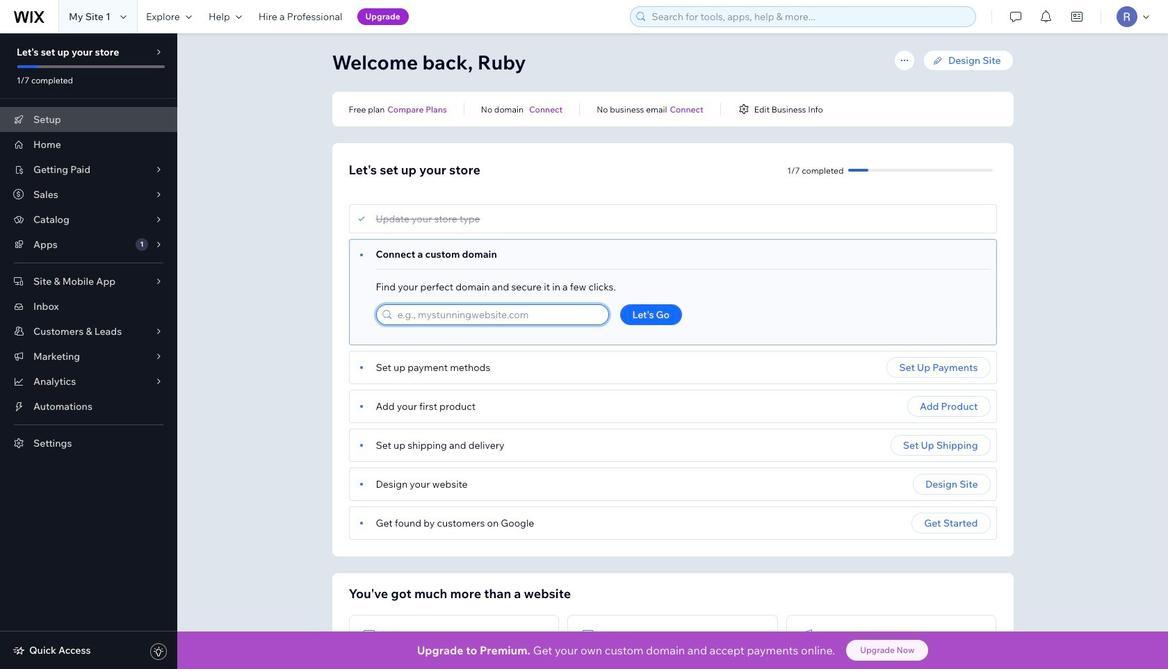 Task type: vqa. For each thing, say whether or not it's contained in the screenshot.
Members within the Sidebar element
no



Task type: locate. For each thing, give the bounding box(es) containing it.
e.g., mystunningwebsite.com field
[[393, 305, 604, 325]]



Task type: describe. For each thing, give the bounding box(es) containing it.
sidebar element
[[0, 33, 177, 670]]

Search for tools, apps, help & more... field
[[648, 7, 972, 26]]



